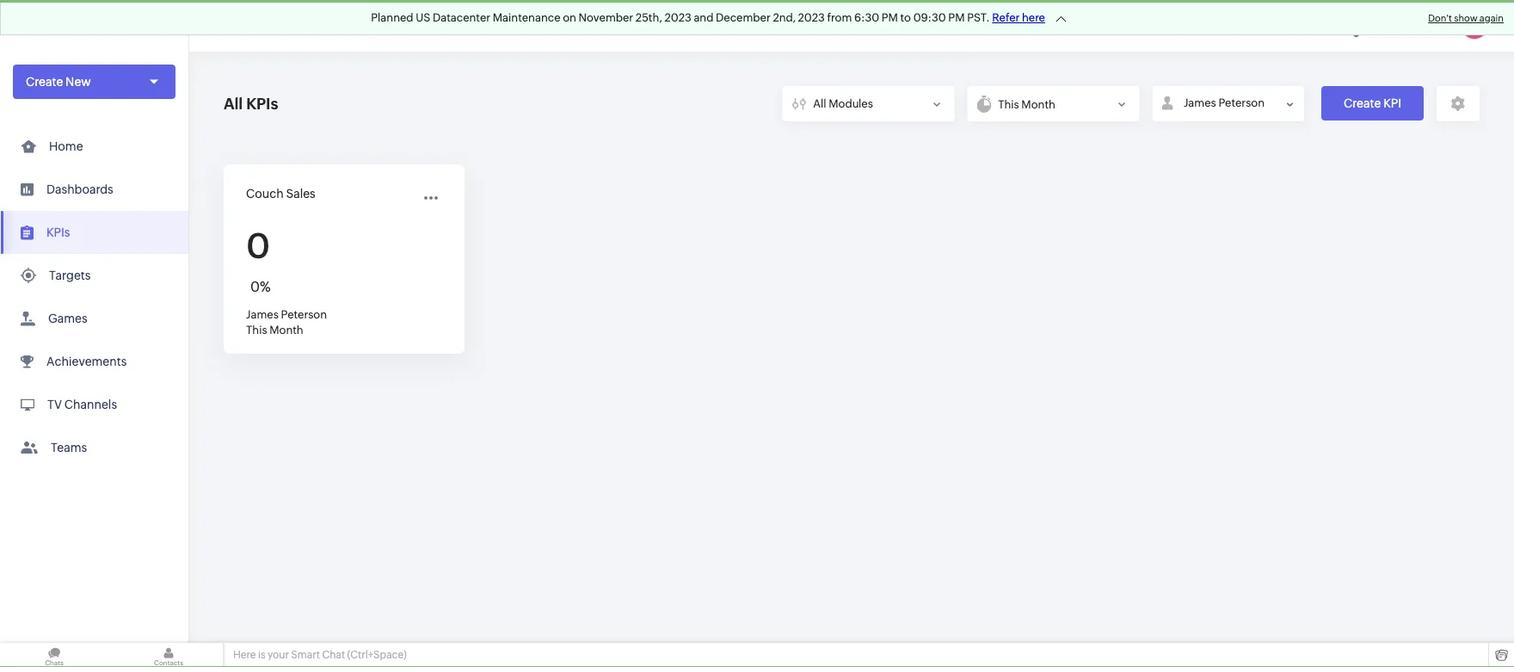 Task type: vqa. For each thing, say whether or not it's contained in the screenshot.
second 8 from the bottom of the page
no



Task type: describe. For each thing, give the bounding box(es) containing it.
contacts image
[[114, 643, 223, 667]]

modules
[[829, 97, 874, 110]]

2nd,
[[773, 11, 796, 24]]

new
[[66, 75, 91, 89]]

motivator
[[39, 18, 102, 34]]

this month
[[999, 98, 1056, 111]]

peterson for james peterson this month
[[281, 308, 327, 321]]

create for create new
[[26, 75, 63, 89]]

us
[[416, 11, 431, 24]]

pst.
[[968, 11, 990, 24]]

on
[[563, 11, 577, 24]]

sales
[[286, 187, 316, 201]]

month inside field
[[1022, 98, 1056, 111]]

couch sales
[[246, 187, 316, 201]]

smart
[[291, 649, 320, 661]]

0 horizontal spatial kpis
[[46, 226, 70, 239]]

09:30
[[914, 11, 947, 24]]

teams
[[51, 441, 87, 454]]

6:30
[[855, 11, 880, 24]]

to
[[901, 11, 912, 24]]

james for james peterson
[[1184, 96, 1217, 109]]

and
[[694, 11, 714, 24]]

tv channels
[[47, 398, 117, 411]]

2 2023 from the left
[[798, 11, 825, 24]]

create new
[[26, 75, 91, 89]]

1 pm from the left
[[882, 11, 899, 24]]

user image
[[1462, 12, 1489, 40]]

datacenter
[[433, 11, 491, 24]]

home
[[49, 139, 83, 153]]

create for create kpi
[[1345, 96, 1382, 110]]

dashboards
[[46, 182, 113, 196]]

create kpi button
[[1322, 86, 1425, 121]]

here
[[233, 649, 256, 661]]

james peterson this month
[[246, 308, 327, 336]]

james peterson
[[1184, 96, 1265, 109]]

again
[[1480, 13, 1505, 24]]

here is your smart chat (ctrl+space)
[[233, 649, 407, 661]]

(ctrl+space)
[[347, 649, 407, 661]]

all for all kpis
[[224, 95, 243, 113]]

don't show again link
[[1429, 13, 1505, 24]]

tv
[[47, 398, 62, 411]]

list containing home
[[0, 125, 189, 469]]

chats image
[[0, 643, 108, 667]]

your
[[268, 649, 289, 661]]



Task type: locate. For each thing, give the bounding box(es) containing it.
achievements
[[46, 355, 127, 368]]

maintenance
[[493, 11, 561, 24]]

0
[[246, 226, 270, 266]]

december
[[716, 11, 771, 24]]

1 vertical spatial this
[[246, 323, 267, 336]]

kpi
[[1384, 96, 1402, 110]]

2023 left and
[[665, 11, 692, 24]]

month
[[1022, 98, 1056, 111], [270, 323, 304, 336]]

1 vertical spatial james
[[246, 308, 279, 321]]

create left the kpi
[[1345, 96, 1382, 110]]

planned us datacenter maintenance on november 25th, 2023 and december 2nd, 2023 from 6:30 pm to 09:30 pm pst. refer here
[[371, 11, 1046, 24]]

2023
[[665, 11, 692, 24], [798, 11, 825, 24]]

kpis
[[246, 95, 278, 113], [46, 226, 70, 239]]

create
[[26, 75, 63, 89], [1345, 96, 1382, 110]]

0%
[[250, 279, 271, 295]]

show
[[1455, 13, 1478, 24]]

2023 right 2nd,
[[798, 11, 825, 24]]

channels
[[64, 398, 117, 411]]

all modules
[[814, 97, 874, 110]]

pm
[[882, 11, 899, 24], [949, 11, 965, 24]]

don't
[[1429, 13, 1453, 24]]

james inside james peterson this month
[[246, 308, 279, 321]]

list
[[0, 125, 189, 469]]

0 horizontal spatial this
[[246, 323, 267, 336]]

1 2023 from the left
[[665, 11, 692, 24]]

0 vertical spatial month
[[1022, 98, 1056, 111]]

couch
[[246, 187, 284, 201]]

this inside field
[[999, 98, 1020, 111]]

from
[[828, 11, 852, 24]]

1 vertical spatial create
[[1345, 96, 1382, 110]]

create left new
[[26, 75, 63, 89]]

1 vertical spatial peterson
[[281, 308, 327, 321]]

25th,
[[636, 11, 663, 24]]

1 horizontal spatial all
[[814, 97, 827, 110]]

0 vertical spatial peterson
[[1219, 96, 1265, 109]]

pm left to
[[882, 11, 899, 24]]

this inside james peterson this month
[[246, 323, 267, 336]]

0 horizontal spatial all
[[224, 95, 243, 113]]

1 horizontal spatial 2023
[[798, 11, 825, 24]]

0 horizontal spatial peterson
[[281, 308, 327, 321]]

all inside field
[[814, 97, 827, 110]]

0 vertical spatial james
[[1184, 96, 1217, 109]]

chat
[[322, 649, 345, 661]]

1 horizontal spatial month
[[1022, 98, 1056, 111]]

james for james peterson this month
[[246, 308, 279, 321]]

0 vertical spatial this
[[999, 98, 1020, 111]]

don't show again
[[1429, 13, 1505, 24]]

0 vertical spatial create
[[26, 75, 63, 89]]

This Month field
[[968, 86, 1140, 121]]

peterson
[[1219, 96, 1265, 109], [281, 308, 327, 321]]

All Modules field
[[783, 86, 955, 121]]

0 horizontal spatial 2023
[[665, 11, 692, 24]]

1 horizontal spatial pm
[[949, 11, 965, 24]]

1 horizontal spatial james
[[1184, 96, 1217, 109]]

0 vertical spatial kpis
[[246, 95, 278, 113]]

refer
[[993, 11, 1020, 24]]

1 horizontal spatial create
[[1345, 96, 1382, 110]]

all for all modules
[[814, 97, 827, 110]]

create kpi
[[1345, 96, 1402, 110]]

peterson for james peterson
[[1219, 96, 1265, 109]]

0 horizontal spatial month
[[270, 323, 304, 336]]

here
[[1023, 11, 1046, 24]]

all
[[224, 95, 243, 113], [814, 97, 827, 110]]

create inside button
[[1345, 96, 1382, 110]]

is
[[258, 649, 266, 661]]

1 vertical spatial month
[[270, 323, 304, 336]]

refer here link
[[993, 11, 1046, 24]]

all kpis
[[224, 95, 278, 113]]

1 horizontal spatial this
[[999, 98, 1020, 111]]

0 horizontal spatial pm
[[882, 11, 899, 24]]

peterson inside james peterson this month
[[281, 308, 327, 321]]

planned
[[371, 11, 414, 24]]

2 pm from the left
[[949, 11, 965, 24]]

james
[[1184, 96, 1217, 109], [246, 308, 279, 321]]

1 horizontal spatial peterson
[[1219, 96, 1265, 109]]

games
[[48, 312, 87, 325]]

pm left pst. in the right top of the page
[[949, 11, 965, 24]]

november
[[579, 11, 634, 24]]

month inside james peterson this month
[[270, 323, 304, 336]]

1 vertical spatial kpis
[[46, 226, 70, 239]]

0 horizontal spatial james
[[246, 308, 279, 321]]

targets
[[49, 269, 91, 282]]

this
[[999, 98, 1020, 111], [246, 323, 267, 336]]

1 horizontal spatial kpis
[[246, 95, 278, 113]]

0 horizontal spatial create
[[26, 75, 63, 89]]



